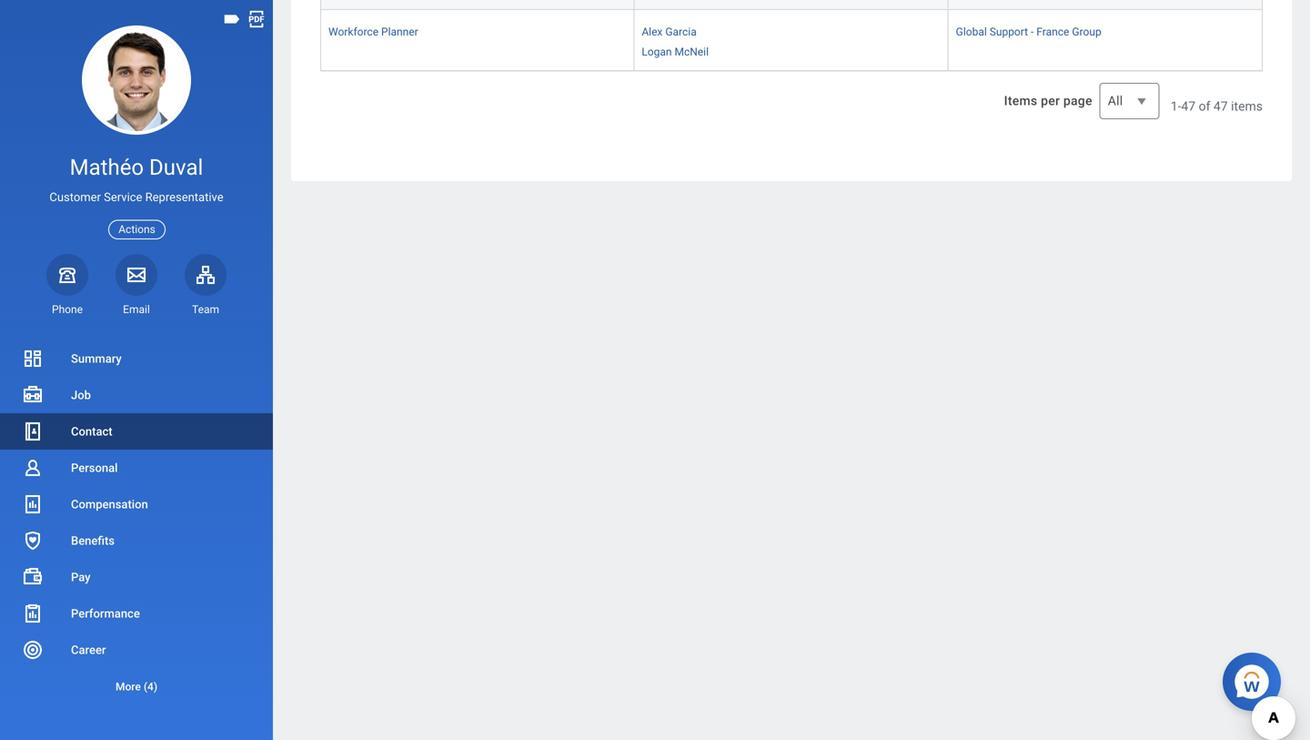 Task type: vqa. For each thing, say whether or not it's contained in the screenshot.
Pay
yes



Task type: describe. For each thing, give the bounding box(es) containing it.
2 47 from the left
[[1214, 99, 1228, 114]]

3 cell from the left
[[949, 0, 1263, 10]]

benefits link
[[0, 522, 273, 559]]

career image
[[22, 639, 44, 661]]

1 cell from the left
[[320, 0, 635, 10]]

compensation image
[[22, 493, 44, 515]]

row containing workforce planner
[[320, 10, 1263, 71]]

workforce planner link
[[329, 22, 418, 38]]

list containing summary
[[0, 340, 273, 705]]

team
[[192, 303, 219, 316]]

garcia
[[666, 26, 697, 38]]

items per page
[[1005, 93, 1093, 108]]

(4)
[[144, 680, 158, 693]]

items
[[1005, 93, 1038, 108]]

logan mcneil link
[[642, 42, 709, 58]]

items per page element
[[1002, 72, 1160, 130]]

summary
[[71, 352, 122, 365]]

items
[[1232, 99, 1263, 114]]

1-
[[1171, 99, 1182, 114]]

per
[[1041, 93, 1061, 108]]

performance
[[71, 607, 140, 620]]

2 cell from the left
[[635, 0, 949, 10]]

job
[[71, 388, 91, 402]]

pay
[[71, 570, 91, 584]]

mathéo
[[70, 154, 144, 180]]

contact
[[71, 425, 113, 438]]

more (4) button
[[0, 668, 273, 705]]

customer
[[50, 190, 101, 204]]

mathéo duval
[[70, 154, 203, 180]]

logan
[[642, 46, 672, 58]]

career link
[[0, 632, 273, 668]]

pay link
[[0, 559, 273, 595]]

more
[[116, 680, 141, 693]]

of
[[1199, 99, 1211, 114]]

job image
[[22, 384, 44, 406]]

service
[[104, 190, 142, 204]]

pay image
[[22, 566, 44, 588]]

alex
[[642, 26, 663, 38]]

items selected list
[[642, 22, 738, 59]]

team mathéo duval element
[[185, 302, 227, 317]]

email
[[123, 303, 150, 316]]

planner
[[381, 26, 418, 38]]

more (4)
[[116, 680, 158, 693]]

benefits
[[71, 534, 115, 547]]



Task type: locate. For each thing, give the bounding box(es) containing it.
1-47 of 47 items status
[[1171, 97, 1263, 116]]

1 row from the top
[[320, 0, 1263, 10]]

1-47 of 47 items
[[1171, 99, 1263, 114]]

navigation pane region
[[0, 0, 273, 740]]

47
[[1182, 99, 1196, 114], [1214, 99, 1228, 114]]

actions
[[119, 223, 155, 236]]

workforce
[[329, 26, 379, 38]]

career
[[71, 643, 106, 657]]

summary image
[[22, 348, 44, 370]]

representative
[[145, 190, 224, 204]]

1 47 from the left
[[1182, 99, 1196, 114]]

support
[[990, 26, 1029, 38]]

mcneil
[[675, 46, 709, 58]]

page
[[1064, 93, 1093, 108]]

mail image
[[126, 264, 147, 286]]

actions button
[[109, 220, 165, 239]]

team link
[[185, 254, 227, 317]]

duval
[[149, 154, 203, 180]]

personal link
[[0, 450, 273, 486]]

phone mathéo duval element
[[46, 302, 88, 317]]

global support - france group
[[956, 26, 1102, 38]]

logan mcneil
[[642, 46, 709, 58]]

email mathéo duval element
[[116, 302, 157, 317]]

workforce planner
[[329, 26, 418, 38]]

tag image
[[222, 9, 242, 29]]

-
[[1031, 26, 1034, 38]]

job link
[[0, 377, 273, 413]]

phone image
[[55, 264, 80, 286]]

phone
[[52, 303, 83, 316]]

workday assistant region
[[1223, 645, 1289, 711]]

personal
[[71, 461, 118, 475]]

france
[[1037, 26, 1070, 38]]

customer service representative
[[50, 190, 224, 204]]

group
[[1073, 26, 1102, 38]]

summary link
[[0, 340, 273, 377]]

alex garcia link
[[642, 22, 697, 38]]

compensation
[[71, 497, 148, 511]]

alex garcia
[[642, 26, 697, 38]]

global
[[956, 26, 987, 38]]

47 right of
[[1214, 99, 1228, 114]]

global support - france group link
[[956, 22, 1102, 38]]

list
[[0, 340, 273, 705]]

performance image
[[22, 603, 44, 624]]

cell
[[320, 0, 635, 10], [635, 0, 949, 10], [949, 0, 1263, 10]]

contact image
[[22, 421, 44, 442]]

personal image
[[22, 457, 44, 479]]

47 left of
[[1182, 99, 1196, 114]]

view team image
[[195, 264, 217, 286]]

phone button
[[46, 254, 88, 317]]

view printable version (pdf) image
[[247, 9, 267, 29]]

email button
[[116, 254, 157, 317]]

2 row from the top
[[320, 10, 1263, 71]]

performance link
[[0, 595, 273, 632]]

0 horizontal spatial 47
[[1182, 99, 1196, 114]]

contact link
[[0, 413, 273, 450]]

benefits image
[[22, 530, 44, 552]]

compensation link
[[0, 486, 273, 522]]

row
[[320, 0, 1263, 10], [320, 10, 1263, 71]]

1 horizontal spatial 47
[[1214, 99, 1228, 114]]

more (4) button
[[0, 676, 273, 698]]



